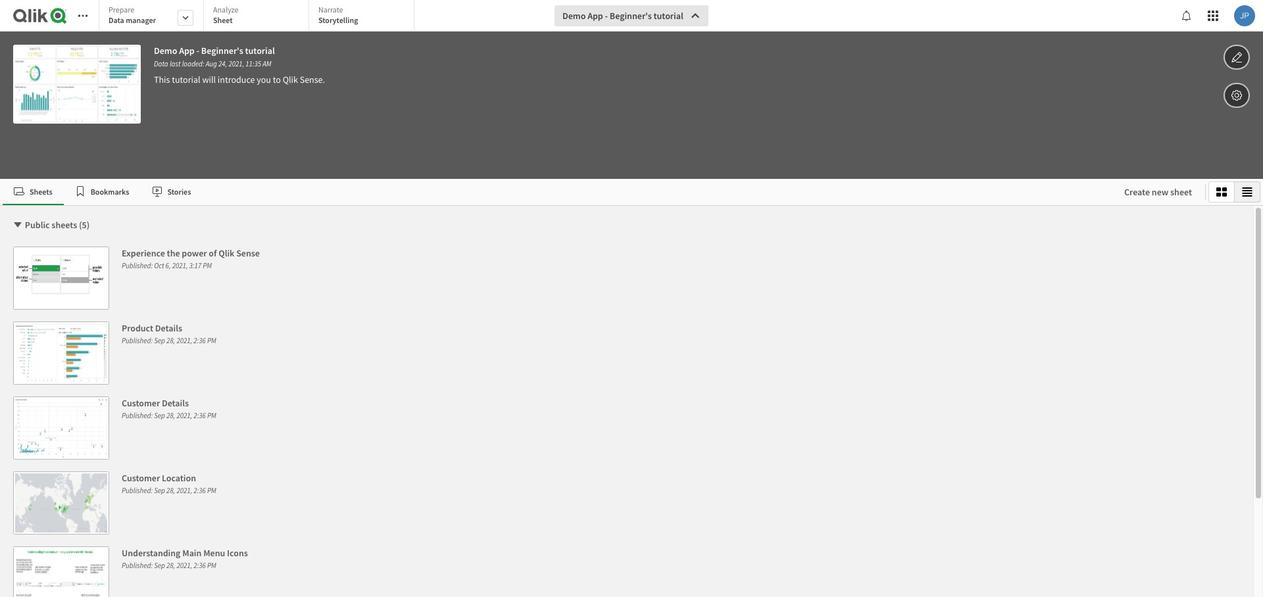Task type: locate. For each thing, give the bounding box(es) containing it.
0 horizontal spatial demo
[[154, 45, 177, 57]]

0 horizontal spatial -
[[197, 45, 200, 57]]

1 28, from the top
[[167, 336, 175, 346]]

tutorial
[[654, 10, 684, 22], [245, 45, 275, 57], [172, 74, 201, 86]]

pm inside customer details published: sep 28, 2021, 2:36 pm
[[207, 411, 216, 421]]

public
[[25, 219, 50, 231]]

pm for product details
[[207, 336, 216, 346]]

beginner's inside the demo app - beginner's tutorial data last loaded: aug 24, 2021, 11:35 am this tutorial will introduce you to qlik sense.
[[201, 45, 243, 57]]

details inside customer details published: sep 28, 2021, 2:36 pm
[[162, 398, 189, 409]]

tutorial for demo app - beginner's tutorial data last loaded: aug 24, 2021, 11:35 am this tutorial will introduce you to qlik sense.
[[245, 45, 275, 57]]

1 vertical spatial customer
[[122, 473, 160, 485]]

2021, inside 'experience the power of qlik sense published: oct 6, 2021, 3:17 pm'
[[172, 261, 188, 271]]

1 horizontal spatial tutorial
[[245, 45, 275, 57]]

2 sep from the top
[[154, 411, 165, 421]]

28, for customer location
[[167, 486, 175, 496]]

2 vertical spatial tutorial
[[172, 74, 201, 86]]

data down prepare
[[109, 15, 124, 25]]

narrate storytelling
[[319, 5, 358, 25]]

6,
[[166, 261, 171, 271]]

1 horizontal spatial data
[[154, 59, 168, 68]]

demo inside button
[[563, 10, 586, 22]]

collapse image
[[13, 220, 23, 230]]

1 vertical spatial app
[[179, 45, 195, 57]]

analyze
[[213, 5, 239, 14]]

stories button
[[141, 179, 202, 205]]

details for customer details
[[162, 398, 189, 409]]

4 published: from the top
[[122, 486, 153, 496]]

2021,
[[229, 59, 244, 68], [172, 261, 188, 271], [177, 336, 192, 346], [177, 411, 192, 421], [177, 486, 192, 496], [177, 562, 192, 571]]

1 vertical spatial qlik
[[219, 248, 235, 259]]

- inside "demo app - beginner's tutorial" button
[[605, 10, 608, 22]]

qlik right to
[[283, 74, 298, 86]]

published: for product details
[[122, 336, 153, 346]]

- for demo app - beginner's tutorial data last loaded: aug 24, 2021, 11:35 am this tutorial will introduce you to qlik sense.
[[197, 45, 200, 57]]

0 vertical spatial details
[[155, 323, 182, 334]]

1 horizontal spatial demo
[[563, 10, 586, 22]]

pm
[[203, 261, 212, 271], [207, 336, 216, 346], [207, 411, 216, 421], [207, 486, 216, 496], [207, 562, 216, 571]]

1 vertical spatial tutorial
[[245, 45, 275, 57]]

1 horizontal spatial qlik
[[283, 74, 298, 86]]

location
[[162, 473, 196, 485]]

group inside application
[[1209, 182, 1261, 203]]

0 vertical spatial -
[[605, 10, 608, 22]]

data inside prepare data manager
[[109, 15, 124, 25]]

sep inside "product details published: sep 28, 2021, 2:36 pm"
[[154, 336, 165, 346]]

published: inside 'experience the power of qlik sense published: oct 6, 2021, 3:17 pm'
[[122, 261, 153, 271]]

will
[[202, 74, 216, 86]]

1 vertical spatial demo
[[154, 45, 177, 57]]

sense
[[236, 248, 260, 259]]

published:
[[122, 261, 153, 271], [122, 336, 153, 346], [122, 411, 153, 421], [122, 486, 153, 496], [122, 562, 153, 571]]

1 vertical spatial data
[[154, 59, 168, 68]]

2:36
[[194, 336, 206, 346], [194, 411, 206, 421], [194, 486, 206, 496], [194, 562, 206, 571]]

app
[[588, 10, 603, 22], [179, 45, 195, 57]]

2:36 inside customer details published: sep 28, 2021, 2:36 pm
[[194, 411, 206, 421]]

2 2:36 from the top
[[194, 411, 206, 421]]

details
[[155, 323, 182, 334], [162, 398, 189, 409]]

sense.
[[300, 74, 325, 86]]

1 vertical spatial details
[[162, 398, 189, 409]]

demo inside the demo app - beginner's tutorial data last loaded: aug 24, 2021, 11:35 am this tutorial will introduce you to qlik sense.
[[154, 45, 177, 57]]

stories
[[168, 187, 191, 197]]

app inside "demo app - beginner's tutorial" button
[[588, 10, 603, 22]]

0 vertical spatial demo
[[563, 10, 586, 22]]

1 vertical spatial beginner's
[[201, 45, 243, 57]]

beginner's inside button
[[610, 10, 652, 22]]

new
[[1153, 186, 1169, 198]]

published: inside "product details published: sep 28, 2021, 2:36 pm"
[[122, 336, 153, 346]]

qlik right of
[[219, 248, 235, 259]]

bookmarks button
[[64, 179, 141, 205]]

sep
[[154, 336, 165, 346], [154, 411, 165, 421], [154, 486, 165, 496], [154, 562, 165, 571]]

create new sheet button
[[1115, 182, 1203, 203]]

qlik inside 'experience the power of qlik sense published: oct 6, 2021, 3:17 pm'
[[219, 248, 235, 259]]

customer inside customer details published: sep 28, 2021, 2:36 pm
[[122, 398, 160, 409]]

5 published: from the top
[[122, 562, 153, 571]]

0 horizontal spatial tutorial
[[172, 74, 201, 86]]

4 28, from the top
[[167, 562, 175, 571]]

1 published: from the top
[[122, 261, 153, 271]]

qlik inside the demo app - beginner's tutorial data last loaded: aug 24, 2021, 11:35 am this tutorial will introduce you to qlik sense.
[[283, 74, 298, 86]]

1 sep from the top
[[154, 336, 165, 346]]

4 sep from the top
[[154, 562, 165, 571]]

1 horizontal spatial beginner's
[[610, 10, 652, 22]]

to
[[273, 74, 281, 86]]

0 vertical spatial data
[[109, 15, 124, 25]]

28, inside customer details published: sep 28, 2021, 2:36 pm
[[167, 411, 175, 421]]

0 vertical spatial tab list
[[99, 0, 419, 33]]

2 customer from the top
[[122, 473, 160, 485]]

this
[[154, 74, 170, 86]]

2:36 inside customer location published: sep 28, 2021, 2:36 pm
[[194, 486, 206, 496]]

published: inside customer details published: sep 28, 2021, 2:36 pm
[[122, 411, 153, 421]]

0 horizontal spatial beginner's
[[201, 45, 243, 57]]

- inside the demo app - beginner's tutorial data last loaded: aug 24, 2021, 11:35 am this tutorial will introduce you to qlik sense.
[[197, 45, 200, 57]]

beginner's
[[610, 10, 652, 22], [201, 45, 243, 57]]

demo app - beginner's tutorial
[[563, 10, 684, 22]]

1 2:36 from the top
[[194, 336, 206, 346]]

pm inside "product details published: sep 28, 2021, 2:36 pm"
[[207, 336, 216, 346]]

group
[[1209, 182, 1261, 203]]

1 horizontal spatial -
[[605, 10, 608, 22]]

analyze sheet
[[213, 5, 239, 25]]

0 horizontal spatial data
[[109, 15, 124, 25]]

tutorial inside button
[[654, 10, 684, 22]]

sep inside customer location published: sep 28, 2021, 2:36 pm
[[154, 486, 165, 496]]

0 horizontal spatial qlik
[[219, 248, 235, 259]]

3 28, from the top
[[167, 486, 175, 496]]

2:36 for customer details
[[194, 411, 206, 421]]

customer inside customer location published: sep 28, 2021, 2:36 pm
[[122, 473, 160, 485]]

demo for demo app - beginner's tutorial
[[563, 10, 586, 22]]

28, for customer details
[[167, 411, 175, 421]]

28, inside customer location published: sep 28, 2021, 2:36 pm
[[167, 486, 175, 496]]

prepare data manager
[[109, 5, 156, 25]]

product details published: sep 28, 2021, 2:36 pm
[[122, 323, 216, 346]]

28, for product details
[[167, 336, 175, 346]]

2:36 inside "product details published: sep 28, 2021, 2:36 pm"
[[194, 336, 206, 346]]

2 28, from the top
[[167, 411, 175, 421]]

customer
[[122, 398, 160, 409], [122, 473, 160, 485]]

3 published: from the top
[[122, 411, 153, 421]]

1 customer from the top
[[122, 398, 160, 409]]

product
[[122, 323, 153, 334]]

data left last
[[154, 59, 168, 68]]

0 vertical spatial customer
[[122, 398, 160, 409]]

0 vertical spatial app
[[588, 10, 603, 22]]

list view image
[[1243, 187, 1253, 197]]

0 vertical spatial tutorial
[[654, 10, 684, 22]]

demo
[[563, 10, 586, 22], [154, 45, 177, 57]]

tab list
[[99, 0, 419, 33], [3, 179, 1112, 205]]

3 sep from the top
[[154, 486, 165, 496]]

1 horizontal spatial app
[[588, 10, 603, 22]]

details inside "product details published: sep 28, 2021, 2:36 pm"
[[155, 323, 182, 334]]

0 vertical spatial qlik
[[283, 74, 298, 86]]

-
[[605, 10, 608, 22], [197, 45, 200, 57]]

toolbar containing demo app - beginner's tutorial
[[0, 0, 1264, 179]]

demo app - beginner's tutorial button
[[555, 5, 709, 26]]

1 vertical spatial -
[[197, 45, 200, 57]]

0 vertical spatial beginner's
[[610, 10, 652, 22]]

data
[[109, 15, 124, 25], [154, 59, 168, 68]]

application
[[0, 0, 1264, 598]]

app inside the demo app - beginner's tutorial data last loaded: aug 24, 2021, 11:35 am this tutorial will introduce you to qlik sense.
[[179, 45, 195, 57]]

1 vertical spatial tab list
[[3, 179, 1112, 205]]

tutorial for demo app - beginner's tutorial
[[654, 10, 684, 22]]

28, inside "product details published: sep 28, 2021, 2:36 pm"
[[167, 336, 175, 346]]

28, inside the understanding main menu icons published: sep 28, 2021, 2:36 pm
[[167, 562, 175, 571]]

28,
[[167, 336, 175, 346], [167, 411, 175, 421], [167, 486, 175, 496], [167, 562, 175, 571]]

published: inside customer location published: sep 28, 2021, 2:36 pm
[[122, 486, 153, 496]]

2 published: from the top
[[122, 336, 153, 346]]

3 2:36 from the top
[[194, 486, 206, 496]]

0 horizontal spatial app
[[179, 45, 195, 57]]

sep inside customer details published: sep 28, 2021, 2:36 pm
[[154, 411, 165, 421]]

2 horizontal spatial tutorial
[[654, 10, 684, 22]]

qlik
[[283, 74, 298, 86], [219, 248, 235, 259]]

pm for customer location
[[207, 486, 216, 496]]

4 2:36 from the top
[[194, 562, 206, 571]]

beginner's for demo app - beginner's tutorial data last loaded: aug 24, 2021, 11:35 am this tutorial will introduce you to qlik sense.
[[201, 45, 243, 57]]

edit image
[[1232, 49, 1244, 65]]

pm inside customer location published: sep 28, 2021, 2:36 pm
[[207, 486, 216, 496]]

menu
[[204, 548, 225, 560]]

sheets
[[30, 187, 52, 197]]

toolbar
[[0, 0, 1264, 179]]

bookmarks
[[91, 187, 129, 197]]



Task type: vqa. For each thing, say whether or not it's contained in the screenshot.
1st the Change from right
no



Task type: describe. For each thing, give the bounding box(es) containing it.
understanding
[[122, 548, 181, 560]]

aug
[[206, 59, 217, 68]]

2021, inside the demo app - beginner's tutorial data last loaded: aug 24, 2021, 11:35 am this tutorial will introduce you to qlik sense.
[[229, 59, 244, 68]]

last
[[170, 59, 181, 68]]

pm for customer details
[[207, 411, 216, 421]]

create new sheet
[[1125, 186, 1193, 198]]

demo app - beginner's tutorial data last loaded: aug 24, 2021, 11:35 am this tutorial will introduce you to qlik sense.
[[154, 45, 325, 86]]

sep inside the understanding main menu icons published: sep 28, 2021, 2:36 pm
[[154, 562, 165, 571]]

customer for customer details
[[122, 398, 160, 409]]

sep for customer location
[[154, 486, 165, 496]]

sep for customer details
[[154, 411, 165, 421]]

public sheets (5)
[[25, 219, 90, 231]]

you
[[257, 74, 271, 86]]

sheets button
[[3, 179, 64, 205]]

2021, inside "product details published: sep 28, 2021, 2:36 pm"
[[177, 336, 192, 346]]

experience
[[122, 248, 165, 259]]

app for demo app - beginner's tutorial
[[588, 10, 603, 22]]

details for product details
[[155, 323, 182, 334]]

icons
[[227, 548, 248, 560]]

customer details published: sep 28, 2021, 2:36 pm
[[122, 398, 216, 421]]

main
[[182, 548, 202, 560]]

2:36 for product details
[[194, 336, 206, 346]]

app for demo app - beginner's tutorial data last loaded: aug 24, 2021, 11:35 am this tutorial will introduce you to qlik sense.
[[179, 45, 195, 57]]

- for demo app - beginner's tutorial
[[605, 10, 608, 22]]

james peterson image
[[1235, 5, 1256, 26]]

of
[[209, 248, 217, 259]]

2021, inside customer location published: sep 28, 2021, 2:36 pm
[[177, 486, 192, 496]]

data inside the demo app - beginner's tutorial data last loaded: aug 24, 2021, 11:35 am this tutorial will introduce you to qlik sense.
[[154, 59, 168, 68]]

prepare
[[109, 5, 135, 14]]

pm inside the understanding main menu icons published: sep 28, 2021, 2:36 pm
[[207, 562, 216, 571]]

oct
[[154, 261, 164, 271]]

manager
[[126, 15, 156, 25]]

storytelling
[[319, 15, 358, 25]]

(5)
[[79, 219, 90, 231]]

sheets
[[52, 219, 77, 231]]

published: for customer details
[[122, 411, 153, 421]]

published: for customer location
[[122, 486, 153, 496]]

2021, inside customer details published: sep 28, 2021, 2:36 pm
[[177, 411, 192, 421]]

loaded:
[[182, 59, 205, 68]]

2:36 inside the understanding main menu icons published: sep 28, 2021, 2:36 pm
[[194, 562, 206, 571]]

2021, inside the understanding main menu icons published: sep 28, 2021, 2:36 pm
[[177, 562, 192, 571]]

am
[[263, 59, 272, 68]]

24,
[[219, 59, 227, 68]]

power
[[182, 248, 207, 259]]

create
[[1125, 186, 1151, 198]]

tab list containing sheets
[[3, 179, 1112, 205]]

demo for demo app - beginner's tutorial data last loaded: aug 24, 2021, 11:35 am this tutorial will introduce you to qlik sense.
[[154, 45, 177, 57]]

application containing demo app - beginner's tutorial
[[0, 0, 1264, 598]]

pm inside 'experience the power of qlik sense published: oct 6, 2021, 3:17 pm'
[[203, 261, 212, 271]]

2:36 for customer location
[[194, 486, 206, 496]]

11:35
[[246, 59, 261, 68]]

customer location published: sep 28, 2021, 2:36 pm
[[122, 473, 216, 496]]

grid view image
[[1217, 187, 1228, 197]]

sheet
[[213, 15, 233, 25]]

experience the power of qlik sense published: oct 6, 2021, 3:17 pm
[[122, 248, 260, 271]]

tab list containing prepare
[[99, 0, 419, 33]]

the
[[167, 248, 180, 259]]

understanding main menu icons published: sep 28, 2021, 2:36 pm
[[122, 548, 248, 571]]

published: inside the understanding main menu icons published: sep 28, 2021, 2:36 pm
[[122, 562, 153, 571]]

customer for customer location
[[122, 473, 160, 485]]

beginner's for demo app - beginner's tutorial
[[610, 10, 652, 22]]

app options image
[[1232, 88, 1244, 103]]

sheet
[[1171, 186, 1193, 198]]

narrate
[[319, 5, 343, 14]]

3:17
[[189, 261, 201, 271]]

sep for product details
[[154, 336, 165, 346]]

introduce
[[218, 74, 255, 86]]



